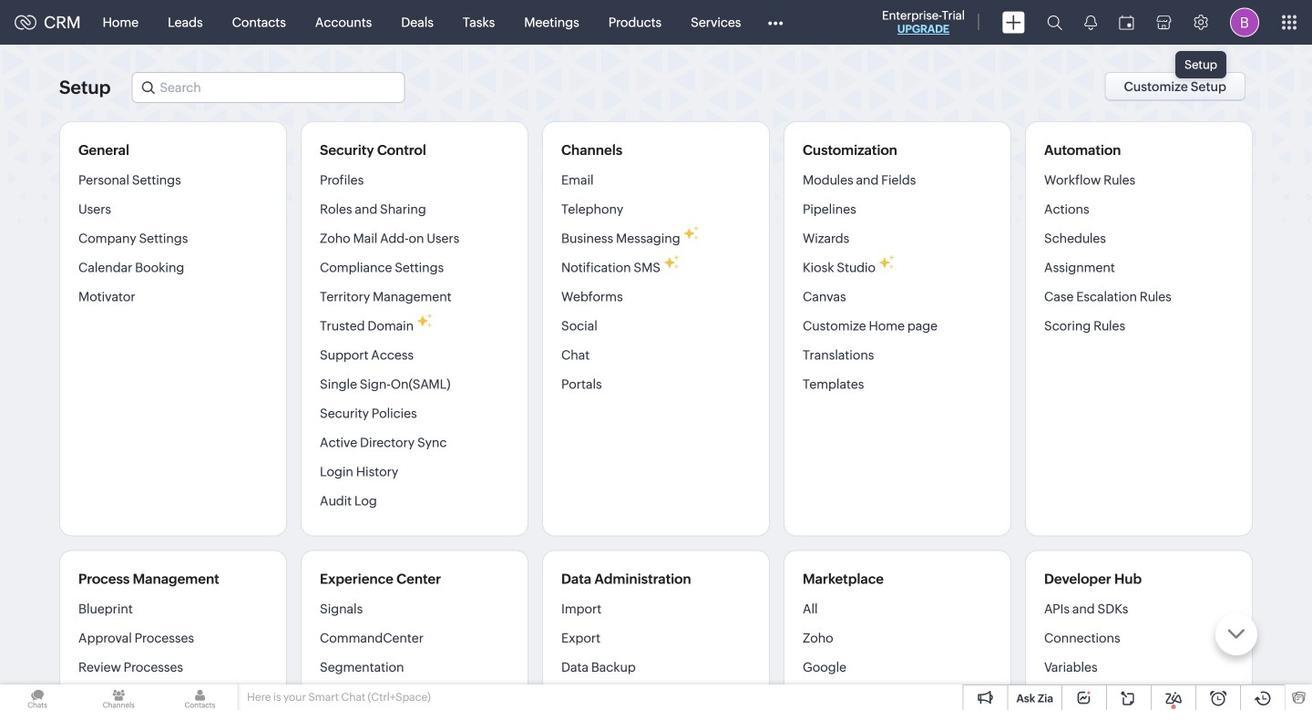 Task type: describe. For each thing, give the bounding box(es) containing it.
channels image
[[81, 685, 156, 710]]

signals element
[[1074, 0, 1109, 45]]

search element
[[1037, 0, 1074, 45]]



Task type: locate. For each thing, give the bounding box(es) containing it.
calendar image
[[1120, 15, 1135, 30]]

chats image
[[0, 685, 75, 710]]

logo image
[[15, 15, 36, 30]]

Other Modules field
[[756, 8, 795, 37]]

Search text field
[[133, 73, 404, 102]]

profile image
[[1231, 8, 1260, 37]]

profile element
[[1220, 0, 1271, 44]]

None field
[[132, 72, 405, 103]]

contacts image
[[163, 685, 238, 710]]

create menu element
[[992, 0, 1037, 44]]

signals image
[[1085, 15, 1098, 30]]

create menu image
[[1003, 11, 1026, 33]]

search image
[[1048, 15, 1063, 30]]



Task type: vqa. For each thing, say whether or not it's contained in the screenshot.
Profile element
yes



